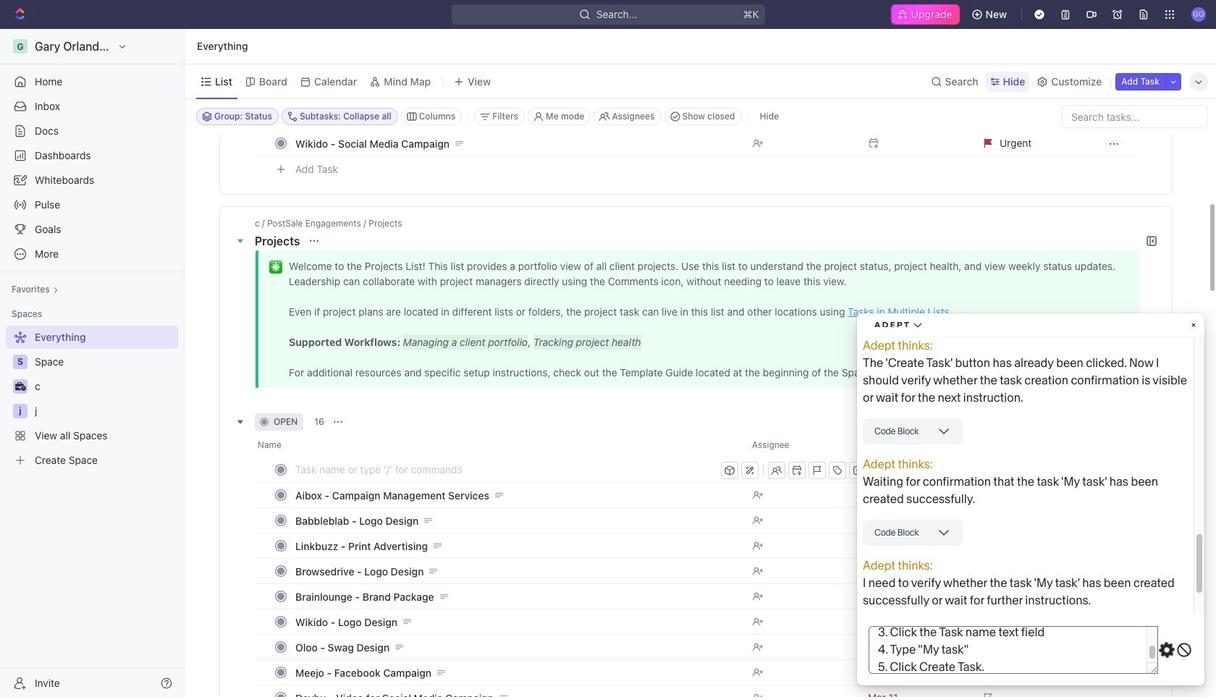 Task type: vqa. For each thing, say whether or not it's contained in the screenshot.
Dashboards
no



Task type: locate. For each thing, give the bounding box(es) containing it.
tree
[[6, 326, 178, 472]]

Task name or type '/' for commands text field
[[295, 458, 718, 481]]

business time image
[[15, 382, 26, 391]]



Task type: describe. For each thing, give the bounding box(es) containing it.
space, , element
[[13, 355, 28, 369]]

Search tasks... text field
[[1063, 106, 1208, 127]]

gary orlando's workspace, , element
[[13, 39, 28, 54]]

sidebar navigation
[[0, 29, 188, 697]]

j, , element
[[13, 404, 28, 419]]

tree inside sidebar navigation
[[6, 326, 178, 472]]



